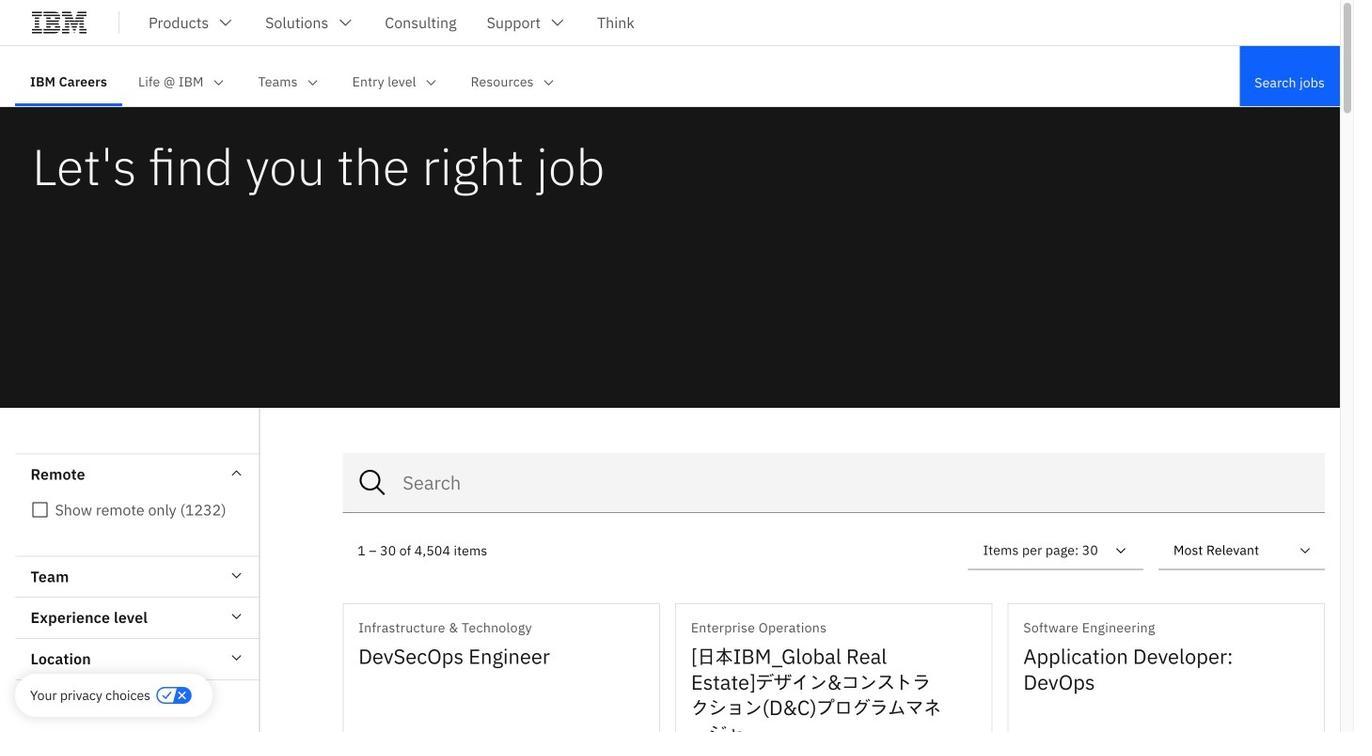 Task type: locate. For each thing, give the bounding box(es) containing it.
your privacy choices element
[[30, 686, 150, 706]]



Task type: vqa. For each thing, say whether or not it's contained in the screenshot.
Your privacy choices element at left
yes



